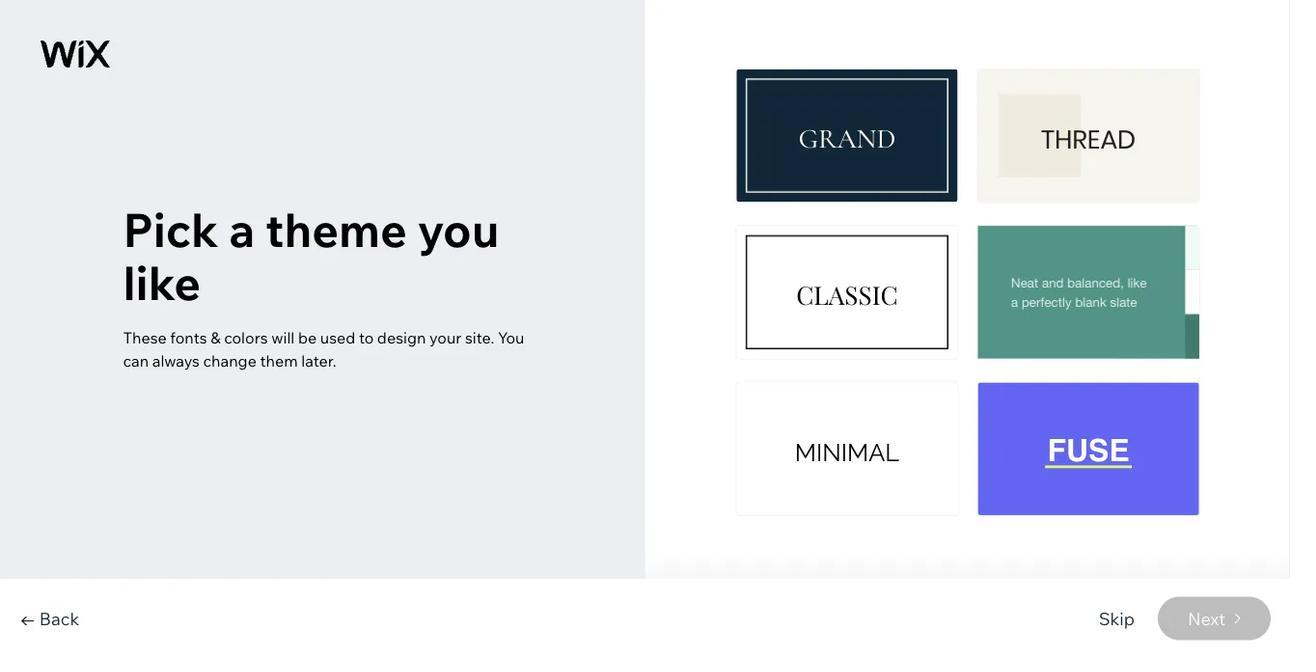 Task type: locate. For each thing, give the bounding box(es) containing it.
pick a theme you like
[[123, 200, 500, 311]]

skip
[[1099, 608, 1135, 630]]

a inside neat and balanced, like a perfectly blank slate
[[1016, 294, 1023, 309]]

and
[[1046, 275, 1068, 290]]

like inside pick a theme you like
[[123, 253, 201, 311]]

like up slate
[[1132, 275, 1151, 290]]

fonts
[[170, 329, 207, 348]]

next
[[1188, 608, 1226, 630]]

blank
[[1080, 294, 1111, 309]]

1 horizontal spatial a
[[1016, 294, 1023, 309]]

used
[[320, 329, 356, 348]]

a
[[229, 200, 255, 258], [1016, 294, 1023, 309]]

← back
[[19, 608, 79, 630]]

perfectly
[[1026, 294, 1076, 309]]

tools
[[1137, 56, 1171, 73]]

&
[[211, 329, 221, 348]]

a inside pick a theme you like
[[229, 200, 255, 258]]

pick
[[123, 200, 219, 258]]

100%
[[1048, 56, 1082, 73]]

balanced,
[[1072, 275, 1129, 290]]

will
[[271, 329, 295, 348]]

0 vertical spatial a
[[229, 200, 255, 258]]

a down neat
[[1016, 294, 1023, 309]]

1 horizontal spatial like
[[1132, 275, 1151, 290]]

0 horizontal spatial like
[[123, 253, 201, 311]]

these
[[123, 329, 167, 348]]

home
[[73, 56, 115, 73]]

like
[[123, 253, 201, 311], [1132, 275, 1151, 290]]

your
[[430, 329, 462, 348]]

1 vertical spatial a
[[1016, 294, 1023, 309]]

these fonts & colors will be used to design your site. you can always change them later.
[[123, 329, 525, 371]]

domain
[[605, 56, 654, 73]]

them
[[260, 352, 298, 371]]

like up these
[[123, 253, 201, 311]]

a right pick
[[229, 200, 255, 258]]

your
[[574, 56, 602, 73]]

later.
[[301, 352, 337, 371]]

you
[[418, 200, 500, 258]]

change
[[203, 352, 257, 371]]

can
[[123, 352, 149, 371]]

0 horizontal spatial a
[[229, 200, 255, 258]]



Task type: vqa. For each thing, say whether or not it's contained in the screenshot.
Groups
no



Task type: describe. For each thing, give the bounding box(es) containing it.
design
[[377, 329, 426, 348]]

theme
[[266, 200, 407, 258]]

←
[[19, 608, 35, 630]]

be
[[298, 329, 317, 348]]

site.
[[465, 329, 495, 348]]

neat and balanced, like a perfectly blank slate
[[1016, 275, 1151, 309]]

neat
[[1016, 275, 1043, 290]]

colors
[[224, 329, 268, 348]]

to
[[359, 329, 374, 348]]

like inside neat and balanced, like a perfectly blank slate
[[1132, 275, 1151, 290]]

connect
[[517, 56, 571, 73]]

100% button
[[1017, 43, 1096, 86]]

slate
[[1115, 294, 1142, 309]]

connect your domain
[[517, 56, 654, 73]]

tools button
[[1097, 43, 1188, 86]]

back
[[39, 608, 79, 630]]

always
[[152, 352, 200, 371]]

you
[[498, 329, 525, 348]]



